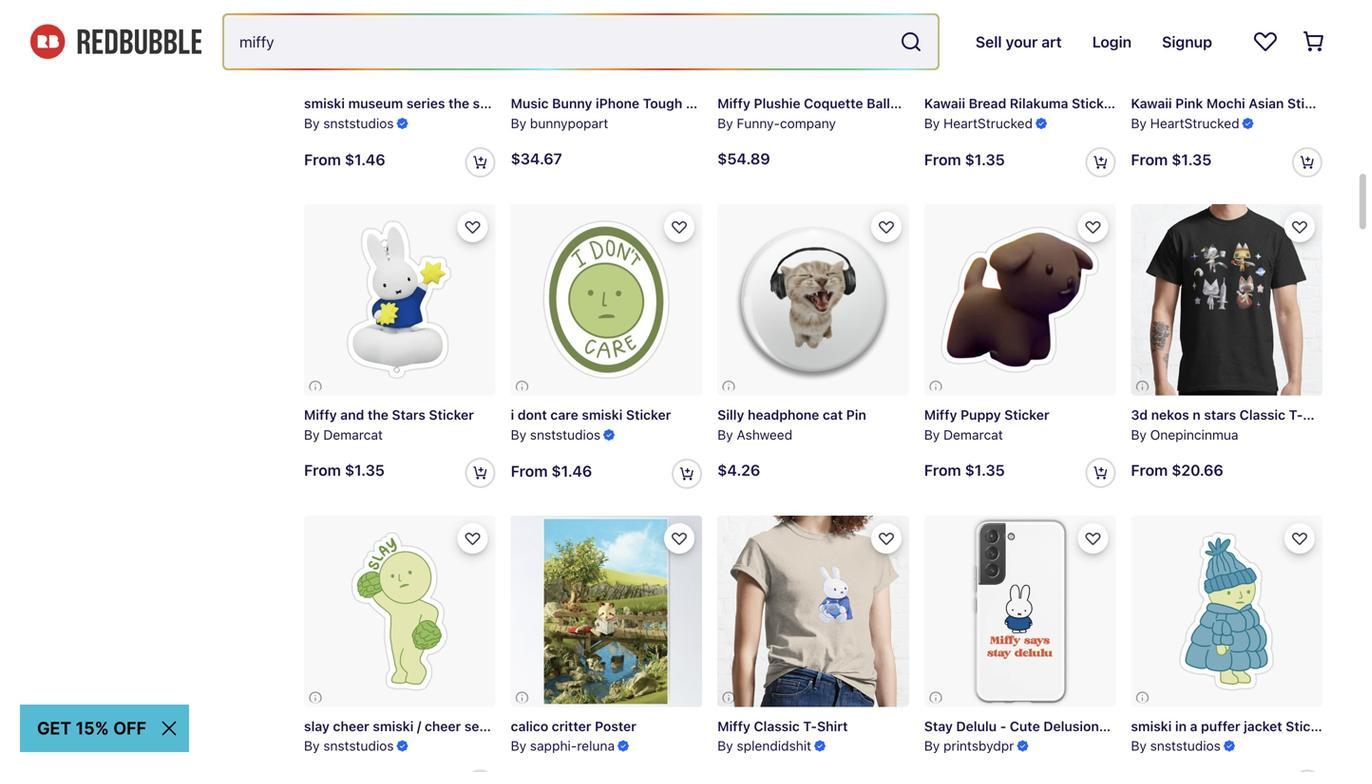 Task type: describe. For each thing, give the bounding box(es) containing it.
calico critter poster image
[[511, 516, 703, 708]]

calico
[[511, 719, 549, 735]]

by heartstrucked for bread
[[925, 115, 1033, 131]]

1 vertical spatial shirt
[[818, 719, 848, 735]]

nekos
[[1152, 407, 1190, 423]]

by sapphi-reluna
[[511, 739, 615, 754]]

by printsbydpr
[[925, 739, 1015, 754]]

n
[[1193, 407, 1201, 423]]

by inside miffy plushie coquette ballerina iphone tough case by funny-company
[[718, 115, 734, 131]]

company
[[780, 115, 836, 131]]

poster
[[595, 719, 637, 735]]

i dont care smiski sticker image
[[511, 204, 703, 396]]

from for kawaii pink mochi asian sticker
[[1132, 151, 1169, 169]]

$20.66
[[1172, 462, 1224, 480]]

in
[[1176, 719, 1187, 735]]

1 vertical spatial t-
[[804, 719, 818, 735]]

museum
[[348, 96, 403, 111]]

$1.46 for museum
[[345, 151, 386, 169]]

heartstrucked for bread
[[944, 115, 1033, 131]]

sticker inside miffy and the stars sticker by demarcat
[[429, 407, 474, 423]]

from $1.46 for museum
[[304, 151, 386, 169]]

stars
[[1205, 407, 1237, 423]]

classic inside 3d nekos n stars   classic t-shirt by onepincinmua
[[1240, 407, 1286, 423]]

demarcat inside miffy puppy sticker by demarcat
[[944, 427, 1004, 443]]

$1.46 for dont
[[552, 462, 592, 480]]

sticker up bunnypopart
[[563, 96, 608, 111]]

by snststudios for in
[[1132, 739, 1221, 754]]

by inside miffy and the stars sticker by demarcat
[[304, 427, 320, 443]]

from for smiski museum series the source stamp sticker
[[304, 151, 341, 169]]

bunnypopart
[[530, 115, 609, 131]]

bunny
[[552, 96, 593, 111]]

smiski left museum
[[304, 96, 345, 111]]

onepincinmua
[[1151, 427, 1239, 443]]

from $1.35 for miffy and the stars sticker
[[304, 462, 385, 480]]

kawaii bread rilakuma sticker sticker
[[925, 96, 1166, 111]]

miffy puppy sticker image
[[925, 204, 1116, 396]]

tough inside music bunny iphone tough case by bunnypopart
[[643, 96, 683, 111]]

by printsbydpr link
[[925, 516, 1116, 773]]

miffy puppy sticker by demarcat
[[925, 407, 1050, 443]]

kawaii for kawaii bread rilakuma sticker sticker
[[925, 96, 966, 111]]

$34.67
[[511, 150, 562, 168]]

sticker right the rilakuma
[[1072, 96, 1117, 111]]

i
[[511, 407, 515, 423]]

splendidshit
[[737, 739, 812, 754]]

music bunny iphone tough case by bunnypopart
[[511, 96, 718, 131]]

the inside miffy and the stars sticker by demarcat
[[368, 407, 389, 423]]

by snststudios for dont
[[511, 427, 601, 443]]

sticker inside miffy puppy sticker by demarcat
[[1005, 407, 1050, 423]]

3d
[[1132, 407, 1148, 423]]

smiski right care
[[582, 407, 623, 423]]

miffy for miffy and the stars sticker
[[304, 407, 337, 423]]

slay cheer smiski / cheer series sticker
[[304, 719, 552, 735]]

Search term search field
[[224, 15, 892, 68]]

by snststudios for cheer
[[304, 739, 394, 754]]

by inside silly headphone cat pin by ashweed
[[718, 427, 734, 443]]

$1.35 for miffy and the stars sticker
[[345, 462, 385, 480]]

from $20.66
[[1132, 462, 1224, 480]]

care
[[551, 407, 579, 423]]

redbubble logo image
[[30, 24, 202, 59]]

headphone
[[748, 407, 820, 423]]

miffy for miffy puppy sticker
[[925, 407, 958, 423]]

from for i dont care smiski sticker
[[511, 462, 548, 480]]

sticker left silly in the bottom of the page
[[626, 407, 671, 423]]

smiski museum series the source stamp sticker
[[304, 96, 608, 111]]

1 vertical spatial series
[[465, 719, 503, 735]]

miffy for miffy plushie coquette ballerina iphone tough case
[[718, 96, 751, 111]]

kawaii for kawaii pink mochi asian sticker
[[1132, 96, 1173, 111]]

silly
[[718, 407, 745, 423]]

music
[[511, 96, 549, 111]]

from for miffy and the stars sticker
[[304, 462, 341, 480]]

jacket
[[1245, 719, 1283, 735]]

from $1.46 for dont
[[511, 462, 592, 480]]

smiski in a puffer jacket sticker image
[[1132, 516, 1323, 708]]



Task type: vqa. For each thing, say whether or not it's contained in the screenshot.
ITEM PREVIEW, POSTER DESIGNED AND SOLD BY OBINSUN. image
no



Task type: locate. For each thing, give the bounding box(es) containing it.
1 heartstrucked from the left
[[944, 115, 1033, 131]]

asian
[[1249, 96, 1285, 111]]

ashweed
[[737, 427, 793, 443]]

t- right stars
[[1290, 407, 1304, 423]]

1 by heartstrucked from the left
[[925, 115, 1033, 131]]

t- inside 3d nekos n stars   classic t-shirt by onepincinmua
[[1290, 407, 1304, 423]]

snststudios for cheer
[[323, 739, 394, 754]]

/
[[417, 719, 421, 735]]

0 vertical spatial t-
[[1290, 407, 1304, 423]]

snststudios for in
[[1151, 739, 1221, 754]]

case inside miffy plushie coquette ballerina iphone tough case by funny-company
[[1016, 96, 1048, 111]]

classic up 'splendidshit'
[[754, 719, 800, 735]]

1 horizontal spatial demarcat
[[944, 427, 1004, 443]]

by snststudios down care
[[511, 427, 601, 443]]

1 horizontal spatial from $1.46
[[511, 462, 592, 480]]

by
[[304, 115, 320, 131], [511, 115, 527, 131], [718, 115, 734, 131], [925, 115, 940, 131], [1132, 115, 1147, 131], [304, 427, 320, 443], [511, 427, 527, 443], [718, 427, 734, 443], [925, 427, 940, 443], [1132, 427, 1147, 443], [304, 739, 320, 754], [511, 739, 527, 754], [718, 739, 734, 754], [925, 739, 940, 754], [1132, 739, 1147, 754]]

snststudios down museum
[[323, 115, 394, 131]]

$1.35 down 'pink'
[[1172, 151, 1212, 169]]

miffy and the stars sticker by demarcat
[[304, 407, 474, 443]]

1 horizontal spatial shirt
[[1304, 407, 1334, 423]]

0 vertical spatial shirt
[[1304, 407, 1334, 423]]

the left source at the top of page
[[449, 96, 470, 111]]

1 tough from the left
[[643, 96, 683, 111]]

from $1.46 down museum
[[304, 151, 386, 169]]

1 horizontal spatial heartstrucked
[[1151, 115, 1240, 131]]

0 horizontal spatial from $1.46
[[304, 151, 386, 169]]

0 horizontal spatial shirt
[[818, 719, 848, 735]]

0 horizontal spatial series
[[407, 96, 445, 111]]

from for kawaii bread rilakuma sticker sticker
[[925, 151, 962, 169]]

by snststudios down museum
[[304, 115, 394, 131]]

$4.26
[[718, 462, 761, 480]]

from $1.35 for kawaii bread rilakuma sticker sticker
[[925, 151, 1005, 169]]

0 horizontal spatial $1.46
[[345, 151, 386, 169]]

$1.46
[[345, 151, 386, 169], [552, 462, 592, 480]]

from $1.35 down miffy puppy sticker by demarcat
[[925, 462, 1005, 480]]

from $1.35 down bread
[[925, 151, 1005, 169]]

sticker right jacket
[[1286, 719, 1332, 735]]

mochi
[[1207, 96, 1246, 111]]

puppy
[[961, 407, 1002, 423]]

smiski
[[304, 96, 345, 111], [582, 407, 623, 423], [373, 719, 414, 735], [1132, 719, 1172, 735]]

sticker right stars
[[429, 407, 474, 423]]

miffy plushie coquette ballerina iphone tough case by funny-company
[[718, 96, 1048, 131]]

plushie
[[754, 96, 801, 111]]

by splendidshit
[[718, 739, 812, 754]]

puffer
[[1202, 719, 1241, 735]]

0 horizontal spatial the
[[368, 407, 389, 423]]

by heartstrucked
[[925, 115, 1033, 131], [1132, 115, 1240, 131]]

tough
[[643, 96, 683, 111], [973, 96, 1013, 111]]

1 vertical spatial the
[[368, 407, 389, 423]]

by snststudios
[[304, 115, 394, 131], [511, 427, 601, 443], [304, 739, 394, 754], [1132, 739, 1221, 754]]

coquette
[[804, 96, 864, 111]]

2 by heartstrucked from the left
[[1132, 115, 1240, 131]]

classic
[[1240, 407, 1286, 423], [754, 719, 800, 735]]

$54.89
[[718, 150, 771, 168]]

smiski left in
[[1132, 719, 1172, 735]]

0 horizontal spatial case
[[686, 96, 718, 111]]

$1.35 for miffy puppy sticker
[[965, 462, 1005, 480]]

from $1.35 for kawaii pink mochi asian sticker
[[1132, 151, 1212, 169]]

shirt
[[1304, 407, 1334, 423], [818, 719, 848, 735]]

snststudios
[[323, 115, 394, 131], [530, 427, 601, 443], [323, 739, 394, 754], [1151, 739, 1221, 754]]

$1.35 down miffy puppy sticker by demarcat
[[965, 462, 1005, 480]]

0 horizontal spatial by heartstrucked
[[925, 115, 1033, 131]]

by snststudios down 'slay'
[[304, 739, 394, 754]]

heartstrucked down bread
[[944, 115, 1033, 131]]

$1.35
[[965, 151, 1005, 169], [1172, 151, 1212, 169], [345, 462, 385, 480], [965, 462, 1005, 480]]

case right bread
[[1016, 96, 1048, 111]]

2 cheer from the left
[[425, 719, 461, 735]]

heartstrucked for pink
[[1151, 115, 1240, 131]]

1 horizontal spatial classic
[[1240, 407, 1286, 423]]

snststudios down care
[[530, 427, 601, 443]]

3d nekos n stars   classic t-shirt image
[[1132, 204, 1323, 396]]

funny-
[[737, 115, 780, 131]]

stay delulu - cute delusional girl design samsung galaxy soft case image
[[925, 516, 1116, 708]]

kawaii
[[925, 96, 966, 111], [1132, 96, 1173, 111]]

silly headphone cat pin by ashweed
[[718, 407, 867, 443]]

cheer right 'slay'
[[333, 719, 370, 735]]

miffy and the stars sticker image
[[304, 204, 496, 396]]

the right and
[[368, 407, 389, 423]]

by snststudios for museum
[[304, 115, 394, 131]]

source
[[473, 96, 517, 111]]

snststudios for museum
[[323, 115, 394, 131]]

1 horizontal spatial tough
[[973, 96, 1013, 111]]

bread
[[969, 96, 1007, 111]]

slay cheer smiski / cheer series sticker image
[[304, 516, 496, 708]]

miffy up funny- on the top right of the page
[[718, 96, 751, 111]]

case up $54.89 at right top
[[686, 96, 718, 111]]

2 tough from the left
[[973, 96, 1013, 111]]

sapphi-
[[530, 739, 577, 754]]

by heartstrucked down bread
[[925, 115, 1033, 131]]

2 case from the left
[[1016, 96, 1048, 111]]

miffy inside miffy puppy sticker by demarcat
[[925, 407, 958, 423]]

sticker right the asian
[[1288, 96, 1333, 111]]

0 horizontal spatial demarcat
[[323, 427, 383, 443]]

from $1.35
[[925, 151, 1005, 169], [1132, 151, 1212, 169], [304, 462, 385, 480], [925, 462, 1005, 480]]

by inside 3d nekos n stars   classic t-shirt by onepincinmua
[[1132, 427, 1147, 443]]

1 cheer from the left
[[333, 719, 370, 735]]

tough inside miffy plushie coquette ballerina iphone tough case by funny-company
[[973, 96, 1013, 111]]

2 kawaii from the left
[[1132, 96, 1173, 111]]

1 kawaii from the left
[[925, 96, 966, 111]]

sticker left 'pink'
[[1121, 96, 1166, 111]]

dont
[[518, 407, 547, 423]]

None field
[[224, 15, 938, 68]]

1 horizontal spatial series
[[465, 719, 503, 735]]

0 vertical spatial the
[[449, 96, 470, 111]]

iphone inside miffy plushie coquette ballerina iphone tough case by funny-company
[[926, 96, 970, 111]]

2 demarcat from the left
[[944, 427, 1004, 443]]

$1.46 down museum
[[345, 151, 386, 169]]

1 horizontal spatial the
[[449, 96, 470, 111]]

iphone right bunny
[[596, 96, 640, 111]]

ballerina
[[867, 96, 923, 111]]

2 iphone from the left
[[926, 96, 970, 111]]

from
[[304, 151, 341, 169], [925, 151, 962, 169], [1132, 151, 1169, 169], [304, 462, 341, 480], [925, 462, 962, 480], [1132, 462, 1169, 480], [511, 462, 548, 480]]

from $1.46 down care
[[511, 462, 592, 480]]

by snststudios down in
[[1132, 739, 1221, 754]]

snststudios down in
[[1151, 739, 1221, 754]]

case inside music bunny iphone tough case by bunnypopart
[[686, 96, 718, 111]]

1 vertical spatial $1.46
[[552, 462, 592, 480]]

miffy up by splendidshit
[[718, 719, 751, 735]]

snststudios down 'slay'
[[323, 739, 394, 754]]

series left calico
[[465, 719, 503, 735]]

$1.35 down bread
[[965, 151, 1005, 169]]

0 horizontal spatial cheer
[[333, 719, 370, 735]]

critter
[[552, 719, 592, 735]]

1 horizontal spatial kawaii
[[1132, 96, 1173, 111]]

sticker
[[563, 96, 608, 111], [1072, 96, 1117, 111], [1121, 96, 1166, 111], [1288, 96, 1333, 111], [429, 407, 474, 423], [626, 407, 671, 423], [1005, 407, 1050, 423], [507, 719, 552, 735], [1286, 719, 1332, 735]]

t-
[[1290, 407, 1304, 423], [804, 719, 818, 735]]

pink
[[1176, 96, 1204, 111]]

iphone right ballerina
[[926, 96, 970, 111]]

series
[[407, 96, 445, 111], [465, 719, 503, 735]]

cheer
[[333, 719, 370, 735], [425, 719, 461, 735]]

snststudios for dont
[[530, 427, 601, 443]]

miffy classic t-shirt image
[[718, 516, 910, 708]]

printsbydpr
[[944, 739, 1015, 754]]

3d nekos n stars   classic t-shirt by onepincinmua
[[1132, 407, 1334, 443]]

0 vertical spatial classic
[[1240, 407, 1286, 423]]

1 case from the left
[[686, 96, 718, 111]]

1 horizontal spatial case
[[1016, 96, 1048, 111]]

2 heartstrucked from the left
[[1151, 115, 1240, 131]]

rilakuma
[[1010, 96, 1069, 111]]

heartstrucked down 'pink'
[[1151, 115, 1240, 131]]

classic right stars
[[1240, 407, 1286, 423]]

miffy
[[718, 96, 751, 111], [304, 407, 337, 423], [925, 407, 958, 423], [718, 719, 751, 735]]

$1.35 for kawaii pink mochi asian sticker
[[1172, 151, 1212, 169]]

kawaii left 'pink'
[[1132, 96, 1173, 111]]

1 vertical spatial classic
[[754, 719, 800, 735]]

demarcat inside miffy and the stars sticker by demarcat
[[323, 427, 383, 443]]

i dont care smiski sticker
[[511, 407, 671, 423]]

reluna
[[577, 739, 615, 754]]

demarcat
[[323, 427, 383, 443], [944, 427, 1004, 443]]

$1.46 down care
[[552, 462, 592, 480]]

kawaii left bread
[[925, 96, 966, 111]]

1 horizontal spatial $1.46
[[552, 462, 592, 480]]

smiski in a puffer jacket sticker
[[1132, 719, 1332, 735]]

and
[[341, 407, 364, 423]]

from $1.46
[[304, 151, 386, 169], [511, 462, 592, 480]]

1 horizontal spatial by heartstrucked
[[1132, 115, 1240, 131]]

cat
[[823, 407, 843, 423]]

kawaii pink mochi asian sticker
[[1132, 96, 1333, 111]]

miffy inside miffy plushie coquette ballerina iphone tough case by funny-company
[[718, 96, 751, 111]]

1 horizontal spatial iphone
[[926, 96, 970, 111]]

demarcat down the puppy
[[944, 427, 1004, 443]]

$1.35 down miffy and the stars sticker by demarcat
[[345, 462, 385, 480]]

smiski left the /
[[373, 719, 414, 735]]

the
[[449, 96, 470, 111], [368, 407, 389, 423]]

0 horizontal spatial t-
[[804, 719, 818, 735]]

from $1.35 down and
[[304, 462, 385, 480]]

iphone
[[596, 96, 640, 111], [926, 96, 970, 111]]

shirt inside 3d nekos n stars   classic t-shirt by onepincinmua
[[1304, 407, 1334, 423]]

stars
[[392, 407, 426, 423]]

0 horizontal spatial tough
[[643, 96, 683, 111]]

by inside miffy puppy sticker by demarcat
[[925, 427, 940, 443]]

1 horizontal spatial t-
[[1290, 407, 1304, 423]]

from $1.35 for miffy puppy sticker
[[925, 462, 1005, 480]]

from for miffy puppy sticker
[[925, 462, 962, 480]]

1 iphone from the left
[[596, 96, 640, 111]]

sticker up sapphi-
[[507, 719, 552, 735]]

stamp
[[520, 96, 560, 111]]

0 horizontal spatial classic
[[754, 719, 800, 735]]

1 horizontal spatial cheer
[[425, 719, 461, 735]]

slay
[[304, 719, 330, 735]]

miffy inside miffy and the stars sticker by demarcat
[[304, 407, 337, 423]]

from $1.35 down 'pink'
[[1132, 151, 1212, 169]]

cheer right the /
[[425, 719, 461, 735]]

silly headphone cat pin image
[[718, 204, 910, 396]]

t- up 'splendidshit'
[[804, 719, 818, 735]]

miffy left the puppy
[[925, 407, 958, 423]]

$1.35 for kawaii bread rilakuma sticker sticker
[[965, 151, 1005, 169]]

case
[[686, 96, 718, 111], [1016, 96, 1048, 111]]

1 vertical spatial from $1.46
[[511, 462, 592, 480]]

miffy classic t-shirt
[[718, 719, 848, 735]]

0 vertical spatial from $1.46
[[304, 151, 386, 169]]

0 vertical spatial series
[[407, 96, 445, 111]]

0 horizontal spatial iphone
[[596, 96, 640, 111]]

1 demarcat from the left
[[323, 427, 383, 443]]

0 horizontal spatial heartstrucked
[[944, 115, 1033, 131]]

calico critter poster
[[511, 719, 637, 735]]

demarcat down and
[[323, 427, 383, 443]]

sticker right the puppy
[[1005, 407, 1050, 423]]

by heartstrucked for pink
[[1132, 115, 1240, 131]]

0 horizontal spatial kawaii
[[925, 96, 966, 111]]

by inside music bunny iphone tough case by bunnypopart
[[511, 115, 527, 131]]

series right museum
[[407, 96, 445, 111]]

a
[[1191, 719, 1198, 735]]

miffy left and
[[304, 407, 337, 423]]

by heartstrucked down 'pink'
[[1132, 115, 1240, 131]]

heartstrucked
[[944, 115, 1033, 131], [1151, 115, 1240, 131]]

0 vertical spatial $1.46
[[345, 151, 386, 169]]

iphone inside music bunny iphone tough case by bunnypopart
[[596, 96, 640, 111]]

pin
[[847, 407, 867, 423]]



